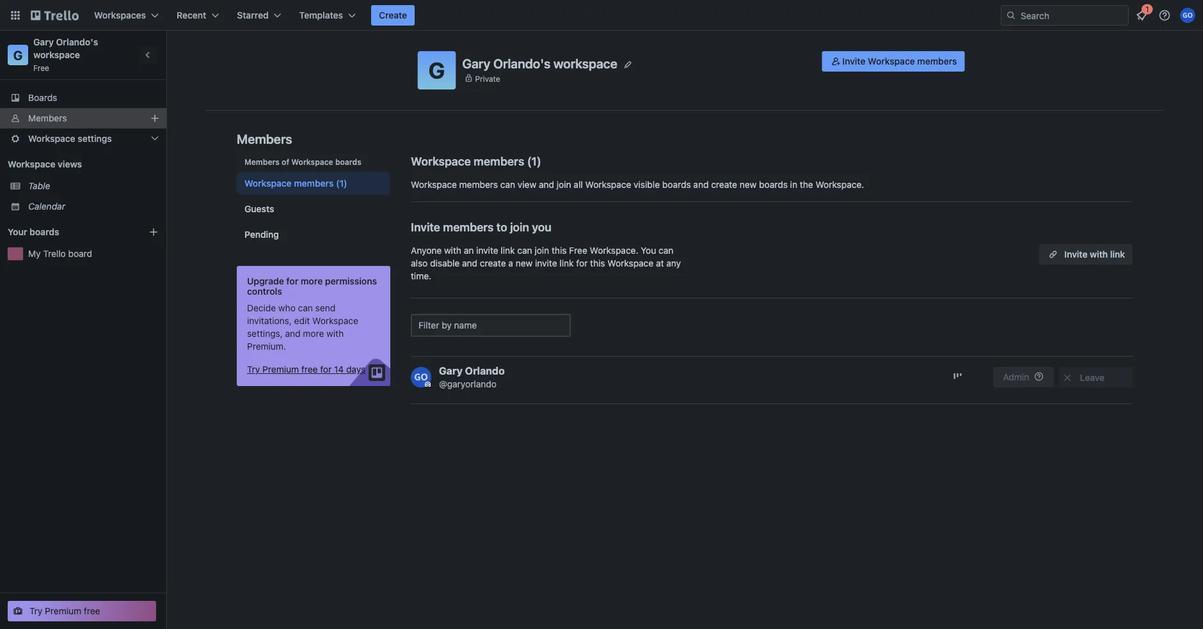 Task type: describe. For each thing, give the bounding box(es) containing it.
pending
[[245, 230, 279, 240]]

gary orlando's workspace link
[[33, 37, 100, 60]]

members link
[[0, 108, 166, 129]]

2 vertical spatial members
[[245, 157, 280, 166]]

try for try premium free for 14 days
[[247, 365, 260, 375]]

gary orlando (garyorlando) image
[[1181, 8, 1196, 23]]

decide
[[247, 303, 276, 314]]

0 vertical spatial more
[[301, 276, 323, 287]]

workspace inside anyone with an invite link can join this free workspace. you can also disable and create a new invite link for this workspace at any time.
[[608, 258, 654, 269]]

templates
[[299, 10, 343, 20]]

workspace settings
[[28, 133, 112, 144]]

edit
[[294, 316, 310, 327]]

free for try premium free for 14 days
[[302, 365, 318, 375]]

your
[[8, 227, 27, 238]]

admin
[[1004, 372, 1030, 383]]

14
[[334, 365, 344, 375]]

invite for invite workspace members
[[843, 56, 866, 67]]

(
[[527, 154, 532, 168]]

and right visible
[[694, 180, 709, 190]]

g for g button
[[429, 57, 445, 84]]

your boards with 1 items element
[[8, 225, 129, 240]]

for inside upgrade for more permissions controls decide who can send invitations, edit workspace settings, and more with premium.
[[286, 276, 299, 287]]

g button
[[418, 51, 456, 90]]

your boards
[[8, 227, 59, 238]]

and right view
[[539, 180, 554, 190]]

with inside upgrade for more permissions controls decide who can send invitations, edit workspace settings, and more with premium.
[[327, 329, 344, 339]]

starred button
[[229, 5, 289, 26]]

can inside upgrade for more permissions controls decide who can send invitations, edit workspace settings, and more with premium.
[[298, 303, 313, 314]]

leave link
[[1060, 367, 1133, 388]]

workspace members can view and join all workspace visible boards and create new boards in the workspace.
[[411, 180, 865, 190]]

guests link
[[237, 198, 391, 221]]

and inside upgrade for more permissions controls decide who can send invitations, edit workspace settings, and more with premium.
[[285, 329, 301, 339]]

invite for invite with link
[[1065, 249, 1088, 260]]

boards left in
[[759, 180, 788, 190]]

calendar
[[28, 201, 65, 212]]

disable
[[430, 258, 460, 269]]

pending link
[[237, 223, 391, 246]]

members of workspace boards
[[245, 157, 362, 166]]

sm image for leave link
[[1062, 372, 1074, 385]]

recent
[[177, 10, 206, 20]]

gary orlando's workspace free
[[33, 37, 100, 72]]

at
[[656, 258, 664, 269]]

trello
[[43, 249, 66, 259]]

Search field
[[1017, 6, 1129, 25]]

)
[[537, 154, 542, 168]]

gary orlando @garyorlando
[[439, 365, 505, 390]]

orlando
[[465, 365, 505, 377]]

back to home image
[[31, 5, 79, 26]]

try premium free for 14 days button
[[247, 364, 366, 376]]

my
[[28, 249, 41, 259]]

0 horizontal spatial join
[[510, 220, 529, 234]]

gary orlando's workspace
[[463, 56, 618, 71]]

my trello board link
[[28, 248, 159, 261]]

1 vertical spatial invite
[[535, 258, 557, 269]]

admin button
[[994, 367, 1054, 388]]

1 notification image
[[1134, 8, 1150, 23]]

open information menu image
[[1159, 9, 1172, 22]]

orlando's for gary orlando's workspace
[[494, 56, 551, 71]]

0 vertical spatial members
[[28, 113, 67, 124]]

my trello board
[[28, 249, 92, 259]]

upgrade for more permissions controls decide who can send invitations, edit workspace settings, and more with premium.
[[247, 276, 377, 352]]

templates button
[[292, 5, 364, 26]]

new inside anyone with an invite link can join this free workspace. you can also disable and create a new invite link for this workspace at any time.
[[516, 258, 533, 269]]

send
[[315, 303, 336, 314]]

table
[[28, 181, 50, 191]]

members inside button
[[918, 56, 957, 67]]

also
[[411, 258, 428, 269]]

an
[[464, 246, 474, 256]]

Filter by name text field
[[411, 314, 571, 337]]

private
[[475, 74, 500, 83]]

invite workspace members button
[[822, 51, 965, 72]]

who
[[278, 303, 296, 314]]

premium.
[[247, 342, 286, 352]]

search image
[[1006, 10, 1017, 20]]

(1)
[[336, 178, 347, 189]]

and inside anyone with an invite link can join this free workspace. you can also disable and create a new invite link for this workspace at any time.
[[462, 258, 478, 269]]

calendar link
[[28, 200, 159, 213]]

1
[[532, 154, 537, 168]]

gary for gary orlando's workspace
[[463, 56, 491, 71]]

1 horizontal spatial workspace.
[[816, 180, 865, 190]]

can down you on the left top of page
[[518, 246, 532, 256]]

1 horizontal spatial link
[[560, 258, 574, 269]]

leave
[[1081, 373, 1105, 384]]

free inside anyone with an invite link can join this free workspace. you can also disable and create a new invite link for this workspace at any time.
[[569, 246, 588, 256]]

views
[[58, 159, 82, 170]]

guests
[[245, 204, 274, 214]]

in
[[790, 180, 798, 190]]

workspace for gary orlando's workspace free
[[33, 50, 80, 60]]

controls
[[247, 287, 282, 297]]

orlando's for gary orlando's workspace free
[[56, 37, 98, 47]]

for inside anyone with an invite link can join this free workspace. you can also disable and create a new invite link for this workspace at any time.
[[576, 258, 588, 269]]

for inside "button"
[[320, 365, 332, 375]]

join inside anyone with an invite link can join this free workspace. you can also disable and create a new invite link for this workspace at any time.
[[535, 246, 549, 256]]

table link
[[28, 180, 159, 193]]

you
[[641, 246, 656, 256]]



Task type: vqa. For each thing, say whether or not it's contained in the screenshot.
'Power-Ups' button
no



Task type: locate. For each thing, give the bounding box(es) containing it.
1 vertical spatial gary
[[463, 56, 491, 71]]

premium for try premium free for 14 days
[[263, 365, 299, 375]]

0 horizontal spatial create
[[480, 258, 506, 269]]

0 horizontal spatial try
[[29, 607, 43, 617]]

anyone with an invite link can join this free workspace. you can also disable and create a new invite link for this workspace at any time.
[[411, 246, 681, 282]]

and down an at the top
[[462, 258, 478, 269]]

create inside anyone with an invite link can join this free workspace. you can also disable and create a new invite link for this workspace at any time.
[[480, 258, 506, 269]]

view
[[518, 180, 537, 190]]

gary for gary orlando's workspace free
[[33, 37, 54, 47]]

time.
[[411, 271, 432, 282]]

orlando's up private
[[494, 56, 551, 71]]

1 horizontal spatial new
[[740, 180, 757, 190]]

try inside "button"
[[247, 365, 260, 375]]

link inside button
[[1111, 249, 1126, 260]]

can left view
[[501, 180, 515, 190]]

settings,
[[247, 329, 283, 339]]

can
[[501, 180, 515, 190], [518, 246, 532, 256], [659, 246, 674, 256], [298, 303, 313, 314]]

invite right a
[[535, 258, 557, 269]]

gary for gary orlando @garyorlando
[[439, 365, 463, 377]]

sm image
[[830, 55, 843, 68], [1062, 372, 1074, 385]]

invite right an at the top
[[476, 246, 499, 256]]

you
[[532, 220, 552, 234]]

gary up @garyorlando
[[439, 365, 463, 377]]

1 horizontal spatial premium
[[263, 365, 299, 375]]

the
[[800, 180, 814, 190]]

board
[[68, 249, 92, 259]]

new left in
[[740, 180, 757, 190]]

0 horizontal spatial free
[[84, 607, 100, 617]]

more down edit
[[303, 329, 324, 339]]

1 horizontal spatial free
[[302, 365, 318, 375]]

workspace members down of
[[245, 178, 334, 189]]

g left gary orlando's workspace free
[[13, 47, 23, 62]]

create
[[711, 180, 738, 190], [480, 258, 506, 269]]

g link
[[8, 45, 28, 65]]

0 horizontal spatial workspace.
[[590, 246, 639, 256]]

workspace right 'g' link
[[33, 50, 80, 60]]

orlando's
[[56, 37, 98, 47], [494, 56, 551, 71]]

1 horizontal spatial g
[[429, 57, 445, 84]]

workspace views
[[8, 159, 82, 170]]

g for 'g' link
[[13, 47, 23, 62]]

1 vertical spatial join
[[510, 220, 529, 234]]

2 vertical spatial invite
[[1065, 249, 1088, 260]]

1 vertical spatial workspace members
[[245, 178, 334, 189]]

1 vertical spatial more
[[303, 329, 324, 339]]

try premium free
[[29, 607, 100, 617]]

1 vertical spatial for
[[286, 276, 299, 287]]

0 horizontal spatial with
[[327, 329, 344, 339]]

can up at at the right top
[[659, 246, 674, 256]]

0 vertical spatial workspace.
[[816, 180, 865, 190]]

0 vertical spatial premium
[[263, 365, 299, 375]]

0 vertical spatial invite
[[476, 246, 499, 256]]

1 horizontal spatial this
[[590, 258, 605, 269]]

0 vertical spatial invite
[[843, 56, 866, 67]]

boards
[[28, 93, 57, 103]]

1 vertical spatial free
[[84, 607, 100, 617]]

join
[[557, 180, 571, 190], [510, 220, 529, 234], [535, 246, 549, 256]]

boards up my
[[29, 227, 59, 238]]

with for anyone
[[444, 246, 462, 256]]

with for invite
[[1090, 249, 1108, 260]]

try inside button
[[29, 607, 43, 617]]

try premium free button
[[8, 602, 156, 622]]

free for try premium free
[[84, 607, 100, 617]]

g
[[13, 47, 23, 62], [429, 57, 445, 84]]

with
[[444, 246, 462, 256], [1090, 249, 1108, 260], [327, 329, 344, 339]]

0 vertical spatial free
[[33, 63, 49, 72]]

2 horizontal spatial with
[[1090, 249, 1108, 260]]

2 vertical spatial for
[[320, 365, 332, 375]]

members down boards
[[28, 113, 67, 124]]

1 vertical spatial this
[[590, 258, 605, 269]]

1 horizontal spatial try
[[247, 365, 260, 375]]

workspace members
[[411, 154, 525, 168], [245, 178, 334, 189]]

with inside anyone with an invite link can join this free workspace. you can also disable and create a new invite link for this workspace at any time.
[[444, 246, 462, 256]]

0 horizontal spatial workspace members
[[245, 178, 334, 189]]

1 vertical spatial workspace.
[[590, 246, 639, 256]]

1 vertical spatial premium
[[45, 607, 81, 617]]

0 vertical spatial try
[[247, 365, 260, 375]]

1 vertical spatial new
[[516, 258, 533, 269]]

1 horizontal spatial with
[[444, 246, 462, 256]]

free inside "button"
[[302, 365, 318, 375]]

free
[[302, 365, 318, 375], [84, 607, 100, 617]]

2 horizontal spatial link
[[1111, 249, 1126, 260]]

this member is an admin of this workspace. image
[[425, 382, 431, 388]]

1 horizontal spatial orlando's
[[494, 56, 551, 71]]

invitations,
[[247, 316, 292, 327]]

0 vertical spatial free
[[302, 365, 318, 375]]

primary element
[[0, 0, 1204, 31]]

gary
[[33, 37, 54, 47], [463, 56, 491, 71], [439, 365, 463, 377]]

recent button
[[169, 5, 227, 26]]

try
[[247, 365, 260, 375], [29, 607, 43, 617]]

( 1 )
[[527, 154, 542, 168]]

workspaces button
[[86, 5, 166, 26]]

1 horizontal spatial sm image
[[1062, 372, 1074, 385]]

add board image
[[149, 227, 159, 238]]

any
[[667, 258, 681, 269]]

boards link
[[0, 88, 166, 108]]

members left of
[[245, 157, 280, 166]]

settings
[[78, 133, 112, 144]]

workspaces
[[94, 10, 146, 20]]

workspace
[[868, 56, 915, 67], [28, 133, 75, 144], [411, 154, 471, 168], [292, 157, 333, 166], [8, 159, 55, 170], [245, 178, 292, 189], [411, 180, 457, 190], [586, 180, 632, 190], [608, 258, 654, 269], [312, 316, 358, 327]]

orlando's down back to home image
[[56, 37, 98, 47]]

workspace inside upgrade for more permissions controls decide who can send invitations, edit workspace settings, and more with premium.
[[312, 316, 358, 327]]

gary inside the gary orlando @garyorlando
[[439, 365, 463, 377]]

1 horizontal spatial workspace
[[554, 56, 618, 71]]

starred
[[237, 10, 269, 20]]

2 vertical spatial join
[[535, 246, 549, 256]]

0 horizontal spatial free
[[33, 63, 49, 72]]

boards right visible
[[663, 180, 691, 190]]

join right to
[[510, 220, 529, 234]]

anyone
[[411, 246, 442, 256]]

free inside button
[[84, 607, 100, 617]]

workspace
[[33, 50, 80, 60], [554, 56, 618, 71]]

g inside button
[[429, 57, 445, 84]]

more up send
[[301, 276, 323, 287]]

1 horizontal spatial free
[[569, 246, 588, 256]]

join down you on the left top of page
[[535, 246, 549, 256]]

0 vertical spatial new
[[740, 180, 757, 190]]

create
[[379, 10, 407, 20]]

workspace inside gary orlando's workspace free
[[33, 50, 80, 60]]

try premium free for 14 days
[[247, 365, 366, 375]]

this
[[552, 246, 567, 256], [590, 258, 605, 269]]

0 horizontal spatial link
[[501, 246, 515, 256]]

0 vertical spatial workspace members
[[411, 154, 525, 168]]

1 vertical spatial members
[[237, 131, 292, 146]]

gary inside gary orlando's workspace free
[[33, 37, 54, 47]]

workspace. right the
[[816, 180, 865, 190]]

0 horizontal spatial invite
[[476, 246, 499, 256]]

0 horizontal spatial this
[[552, 246, 567, 256]]

days
[[346, 365, 366, 375]]

new
[[740, 180, 757, 190], [516, 258, 533, 269]]

1 vertical spatial create
[[480, 258, 506, 269]]

boards up (1) at the top of the page
[[335, 157, 362, 166]]

to
[[497, 220, 508, 234]]

invite for invite members to join you
[[411, 220, 440, 234]]

workspace inside popup button
[[28, 133, 75, 144]]

1 vertical spatial free
[[569, 246, 588, 256]]

2 horizontal spatial join
[[557, 180, 571, 190]]

members
[[28, 113, 67, 124], [237, 131, 292, 146], [245, 157, 280, 166]]

0 vertical spatial gary
[[33, 37, 54, 47]]

workspace down primary element on the top of page
[[554, 56, 618, 71]]

1 horizontal spatial for
[[320, 365, 332, 375]]

visible
[[634, 180, 660, 190]]

workspace members left (
[[411, 154, 525, 168]]

invite
[[476, 246, 499, 256], [535, 258, 557, 269]]

free
[[33, 63, 49, 72], [569, 246, 588, 256]]

sm image inside leave link
[[1062, 372, 1074, 385]]

invite with link
[[1065, 249, 1126, 260]]

free inside gary orlando's workspace free
[[33, 63, 49, 72]]

invite with link button
[[1039, 245, 1133, 265]]

members up of
[[237, 131, 292, 146]]

1 horizontal spatial invite
[[843, 56, 866, 67]]

workspace. inside anyone with an invite link can join this free workspace. you can also disable and create a new invite link for this workspace at any time.
[[590, 246, 639, 256]]

0 vertical spatial sm image
[[830, 55, 843, 68]]

0 vertical spatial create
[[711, 180, 738, 190]]

g left private
[[429, 57, 445, 84]]

workspace. left you on the top
[[590, 246, 639, 256]]

1 vertical spatial invite
[[411, 220, 440, 234]]

new right a
[[516, 258, 533, 269]]

@garyorlando
[[439, 379, 497, 390]]

sm image inside invite workspace members button
[[830, 55, 843, 68]]

workspace.
[[816, 180, 865, 190], [590, 246, 639, 256]]

invite members to join you
[[411, 220, 552, 234]]

0 vertical spatial orlando's
[[56, 37, 98, 47]]

1 horizontal spatial workspace members
[[411, 154, 525, 168]]

premium for try premium free
[[45, 607, 81, 617]]

orlando's inside gary orlando's workspace free
[[56, 37, 98, 47]]

a
[[509, 258, 513, 269]]

premium inside button
[[45, 607, 81, 617]]

1 horizontal spatial join
[[535, 246, 549, 256]]

all
[[574, 180, 583, 190]]

0 horizontal spatial for
[[286, 276, 299, 287]]

and down edit
[[285, 329, 301, 339]]

1 vertical spatial try
[[29, 607, 43, 617]]

join left "all" at the top left
[[557, 180, 571, 190]]

0 horizontal spatial orlando's
[[56, 37, 98, 47]]

gary up private
[[463, 56, 491, 71]]

permissions
[[325, 276, 377, 287]]

1 horizontal spatial create
[[711, 180, 738, 190]]

gary right 'g' link
[[33, 37, 54, 47]]

sm image for invite workspace members button
[[830, 55, 843, 68]]

workspace settings button
[[0, 129, 166, 149]]

workspace for gary orlando's workspace
[[554, 56, 618, 71]]

2 horizontal spatial for
[[576, 258, 588, 269]]

0 vertical spatial this
[[552, 246, 567, 256]]

premium inside "button"
[[263, 365, 299, 375]]

0 horizontal spatial invite
[[411, 220, 440, 234]]

1 horizontal spatial invite
[[535, 258, 557, 269]]

2 vertical spatial gary
[[439, 365, 463, 377]]

1 vertical spatial orlando's
[[494, 56, 551, 71]]

create button
[[371, 5, 415, 26]]

0 vertical spatial for
[[576, 258, 588, 269]]

2 horizontal spatial invite
[[1065, 249, 1088, 260]]

1 vertical spatial sm image
[[1062, 372, 1074, 385]]

0 horizontal spatial sm image
[[830, 55, 843, 68]]

of
[[282, 157, 289, 166]]

0 horizontal spatial new
[[516, 258, 533, 269]]

can up edit
[[298, 303, 313, 314]]

for
[[576, 258, 588, 269], [286, 276, 299, 287], [320, 365, 332, 375]]

0 vertical spatial join
[[557, 180, 571, 190]]

premium
[[263, 365, 299, 375], [45, 607, 81, 617]]

0 horizontal spatial premium
[[45, 607, 81, 617]]

workspace inside button
[[868, 56, 915, 67]]

with inside button
[[1090, 249, 1108, 260]]

workspace navigation collapse icon image
[[140, 46, 157, 64]]

invite workspace members
[[843, 56, 957, 67]]

try for try premium free
[[29, 607, 43, 617]]

upgrade
[[247, 276, 284, 287]]

0 horizontal spatial workspace
[[33, 50, 80, 60]]

0 horizontal spatial g
[[13, 47, 23, 62]]



